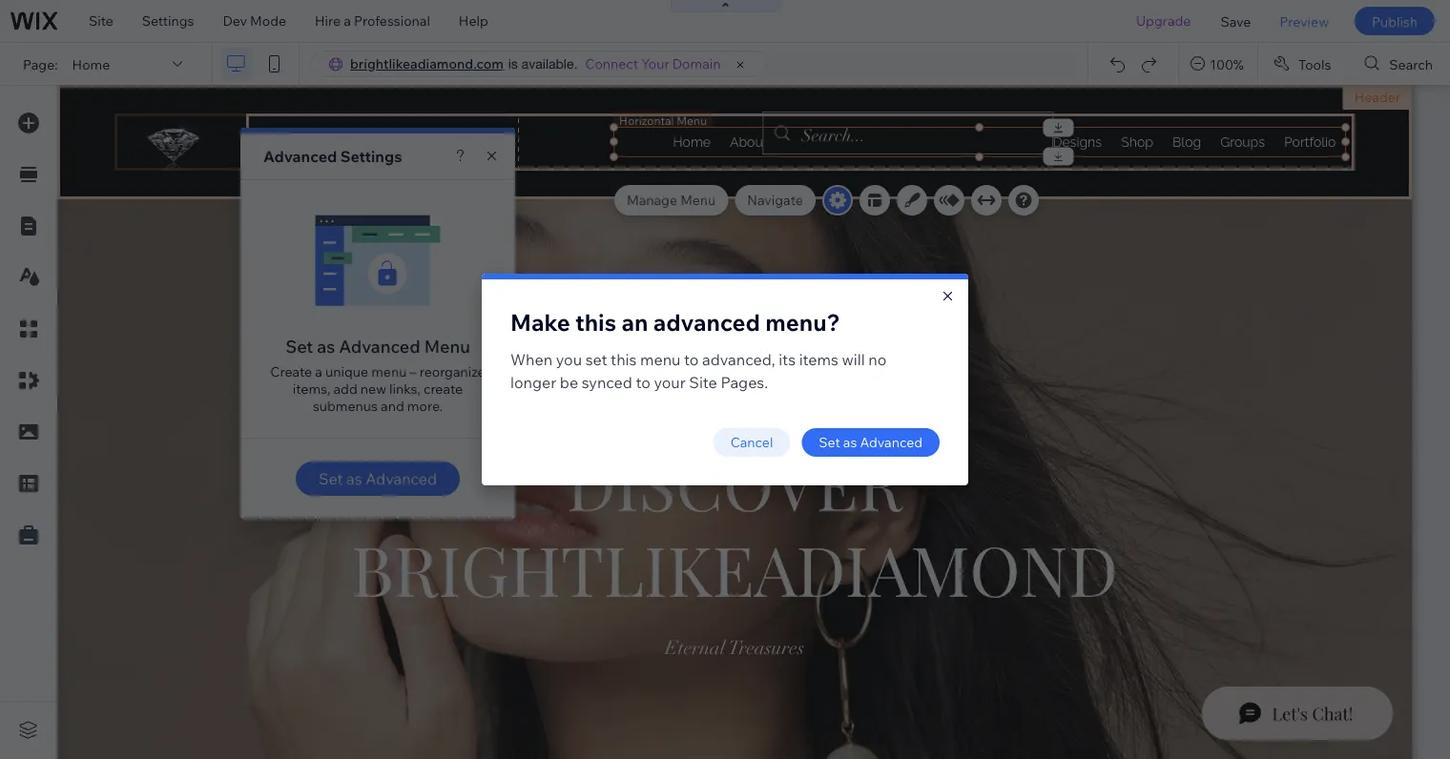 Task type: describe. For each thing, give the bounding box(es) containing it.
help
[[459, 12, 488, 29]]

publish button
[[1355, 7, 1436, 35]]

publish
[[1372, 13, 1418, 29]]

more.
[[407, 398, 443, 415]]

manage menu
[[627, 192, 716, 209]]

be
[[560, 373, 579, 392]]

2 horizontal spatial set
[[819, 434, 841, 451]]

column 2
[[252, 172, 303, 187]]

column
[[252, 172, 294, 187]]

and
[[381, 398, 404, 415]]

advanced settings
[[263, 147, 402, 166]]

new
[[361, 381, 386, 398]]

search button
[[1350, 43, 1451, 85]]

hire a professional
[[315, 12, 430, 29]]

tools
[[1299, 56, 1332, 72]]

site inside when you set this menu to advanced, its items will no longer be synced to your site pages.
[[689, 373, 718, 392]]

make
[[511, 308, 570, 337]]

1 horizontal spatial menu
[[681, 192, 716, 209]]

set
[[586, 350, 608, 369]]

advanced down and
[[366, 470, 437, 489]]

available.
[[522, 56, 578, 72]]

professional
[[354, 12, 430, 29]]

add
[[334, 381, 358, 398]]

0 horizontal spatial site
[[89, 12, 113, 29]]

0 vertical spatial set as advanced
[[819, 434, 923, 451]]

2 vertical spatial set
[[319, 470, 343, 489]]

reorganize
[[420, 364, 485, 380]]

links,
[[389, 381, 421, 398]]

cancel
[[731, 434, 773, 451]]

menu inside set as advanced menu create a unique menu – reorganize items, add new links, create submenus and more.
[[371, 364, 407, 380]]

preview button
[[1266, 0, 1344, 42]]

save
[[1221, 13, 1252, 29]]

a inside set as advanced menu create a unique menu – reorganize items, add new links, create submenus and more.
[[315, 364, 323, 380]]

items
[[800, 350, 839, 369]]

advanced down no
[[860, 434, 923, 451]]

100% button
[[1180, 43, 1258, 85]]

hire
[[315, 12, 341, 29]]

an
[[622, 308, 648, 337]]

tools button
[[1259, 43, 1349, 85]]

unique
[[326, 364, 368, 380]]

its
[[779, 350, 796, 369]]

will
[[842, 350, 865, 369]]

100%
[[1211, 56, 1245, 72]]

2 horizontal spatial as
[[844, 434, 857, 451]]

navigate
[[748, 192, 803, 209]]

this inside when you set this menu to advanced, its items will no longer be synced to your site pages.
[[611, 350, 637, 369]]

0 horizontal spatial set as advanced
[[319, 470, 437, 489]]

dev mode
[[223, 12, 286, 29]]

no
[[869, 350, 887, 369]]

header
[[1355, 89, 1401, 105]]

your
[[642, 55, 670, 72]]

submenus
[[313, 398, 378, 415]]

0 horizontal spatial set as advanced button
[[296, 462, 460, 496]]

is
[[508, 56, 518, 72]]



Task type: locate. For each thing, give the bounding box(es) containing it.
0 vertical spatial as
[[317, 336, 335, 357]]

as inside set as advanced menu create a unique menu – reorganize items, add new links, create submenus and more.
[[317, 336, 335, 357]]

settings
[[142, 12, 194, 29], [341, 147, 402, 166]]

1 vertical spatial as
[[844, 434, 857, 451]]

menu?
[[766, 308, 841, 337]]

1 vertical spatial settings
[[341, 147, 402, 166]]

menu
[[640, 350, 681, 369], [371, 364, 407, 380]]

search
[[1390, 56, 1434, 72]]

a right hire
[[344, 12, 351, 29]]

set as advanced button down and
[[296, 462, 460, 496]]

save button
[[1207, 0, 1266, 42]]

to left your
[[636, 373, 651, 392]]

advanced inside set as advanced menu create a unique menu – reorganize items, add new links, create submenus and more.
[[339, 336, 421, 357]]

set up create
[[286, 336, 313, 357]]

menu right manage
[[681, 192, 716, 209]]

0 vertical spatial this
[[576, 308, 617, 337]]

0 horizontal spatial a
[[315, 364, 323, 380]]

1 horizontal spatial a
[[344, 12, 351, 29]]

a
[[344, 12, 351, 29], [315, 364, 323, 380]]

domain
[[673, 55, 721, 72]]

manage
[[627, 192, 678, 209]]

1 horizontal spatial set
[[319, 470, 343, 489]]

1 vertical spatial set as advanced button
[[296, 462, 460, 496]]

as down will
[[844, 434, 857, 451]]

make this an advanced menu?
[[511, 308, 841, 337]]

2 vertical spatial as
[[347, 470, 362, 489]]

menu up your
[[640, 350, 681, 369]]

set as advanced
[[819, 434, 923, 451], [319, 470, 437, 489]]

home
[[72, 56, 110, 72]]

advanced
[[263, 147, 337, 166], [339, 336, 421, 357], [860, 434, 923, 451], [366, 470, 437, 489]]

this
[[576, 308, 617, 337], [611, 350, 637, 369]]

items,
[[293, 381, 331, 398]]

1 vertical spatial menu
[[424, 336, 470, 357]]

set
[[286, 336, 313, 357], [819, 434, 841, 451], [319, 470, 343, 489]]

0 vertical spatial a
[[344, 12, 351, 29]]

set as advanced button down no
[[802, 429, 940, 457]]

2
[[296, 172, 303, 187]]

0 horizontal spatial as
[[317, 336, 335, 357]]

upgrade
[[1137, 12, 1192, 29]]

set down submenus at the bottom
[[319, 470, 343, 489]]

1 vertical spatial to
[[636, 373, 651, 392]]

create
[[270, 364, 312, 380]]

0 horizontal spatial menu
[[371, 364, 407, 380]]

1 vertical spatial site
[[689, 373, 718, 392]]

0 vertical spatial set as advanced button
[[802, 429, 940, 457]]

menu inside set as advanced menu create a unique menu – reorganize items, add new links, create submenus and more.
[[424, 336, 470, 357]]

–
[[410, 364, 417, 380]]

advanced
[[654, 308, 761, 337]]

0 vertical spatial set
[[286, 336, 313, 357]]

you
[[556, 350, 582, 369]]

set as advanced down and
[[319, 470, 437, 489]]

mode
[[250, 12, 286, 29]]

1 vertical spatial set
[[819, 434, 841, 451]]

1 horizontal spatial settings
[[341, 147, 402, 166]]

set as advanced down no
[[819, 434, 923, 451]]

is available. connect your domain
[[508, 55, 721, 72]]

when
[[511, 350, 553, 369]]

preview
[[1280, 13, 1330, 29]]

set as advanced menu create a unique menu – reorganize items, add new links, create submenus and more.
[[270, 336, 485, 415]]

brightlikeadiamond.com
[[350, 55, 504, 72]]

to up your
[[684, 350, 699, 369]]

synced
[[582, 373, 633, 392]]

cancel button
[[714, 429, 791, 457]]

set as advanced button
[[802, 429, 940, 457], [296, 462, 460, 496]]

advanced,
[[703, 350, 776, 369]]

1 horizontal spatial menu
[[640, 350, 681, 369]]

this up set
[[576, 308, 617, 337]]

advanced up unique
[[339, 336, 421, 357]]

site up the home
[[89, 12, 113, 29]]

menu up reorganize on the left of the page
[[424, 336, 470, 357]]

0 vertical spatial settings
[[142, 12, 194, 29]]

when you set this menu to advanced, its items will no longer be synced to your site pages.
[[511, 350, 887, 392]]

1 horizontal spatial set as advanced button
[[802, 429, 940, 457]]

0 horizontal spatial settings
[[142, 12, 194, 29]]

menu
[[681, 192, 716, 209], [424, 336, 470, 357]]

as
[[317, 336, 335, 357], [844, 434, 857, 451], [347, 470, 362, 489]]

1 horizontal spatial to
[[684, 350, 699, 369]]

longer
[[511, 373, 557, 392]]

0 horizontal spatial set
[[286, 336, 313, 357]]

as up unique
[[317, 336, 335, 357]]

as down submenus at the bottom
[[347, 470, 362, 489]]

0 horizontal spatial to
[[636, 373, 651, 392]]

your
[[654, 373, 686, 392]]

1 horizontal spatial set as advanced
[[819, 434, 923, 451]]

0 horizontal spatial menu
[[424, 336, 470, 357]]

set inside set as advanced menu create a unique menu – reorganize items, add new links, create submenus and more.
[[286, 336, 313, 357]]

create
[[424, 381, 463, 398]]

1 horizontal spatial as
[[347, 470, 362, 489]]

0 vertical spatial site
[[89, 12, 113, 29]]

to
[[684, 350, 699, 369], [636, 373, 651, 392]]

1 horizontal spatial site
[[689, 373, 718, 392]]

0 vertical spatial to
[[684, 350, 699, 369]]

advanced up the '2'
[[263, 147, 337, 166]]

0 vertical spatial menu
[[681, 192, 716, 209]]

dev
[[223, 12, 247, 29]]

site
[[89, 12, 113, 29], [689, 373, 718, 392]]

pages.
[[721, 373, 768, 392]]

menu up the new
[[371, 364, 407, 380]]

1 vertical spatial a
[[315, 364, 323, 380]]

menu inside when you set this menu to advanced, its items will no longer be synced to your site pages.
[[640, 350, 681, 369]]

a up items,
[[315, 364, 323, 380]]

this right set
[[611, 350, 637, 369]]

1 vertical spatial set as advanced
[[319, 470, 437, 489]]

1 vertical spatial this
[[611, 350, 637, 369]]

site right your
[[689, 373, 718, 392]]

set right cancel
[[819, 434, 841, 451]]

connect
[[585, 55, 639, 72]]



Task type: vqa. For each thing, say whether or not it's contained in the screenshot.
more.
yes



